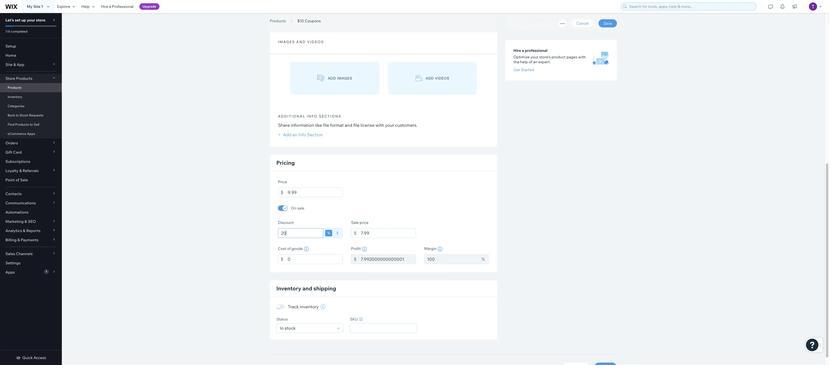Task type: describe. For each thing, give the bounding box(es) containing it.
gift
[[5, 150, 12, 155]]

0 vertical spatial %
[[328, 231, 331, 236]]

subscriptions link
[[0, 157, 62, 166]]

goods
[[292, 246, 303, 251]]

quick access button
[[16, 355, 46, 360]]

loyalty
[[5, 168, 18, 173]]

point
[[5, 178, 15, 182]]

and for shipping
[[303, 285, 313, 292]]

stock
[[19, 113, 28, 117]]

contacts button
[[0, 189, 62, 198]]

& for marketing
[[25, 219, 27, 224]]

expert.
[[539, 59, 551, 64]]

store products button
[[0, 74, 62, 83]]

referrals
[[23, 168, 39, 173]]

find
[[8, 122, 14, 127]]

site & app
[[5, 62, 24, 67]]

optimize
[[514, 55, 530, 59]]

hire for hire a professional
[[514, 48, 522, 53]]

2 vertical spatial your
[[385, 122, 395, 128]]

info tooltip image
[[438, 247, 443, 252]]

professional
[[112, 4, 134, 9]]

0 horizontal spatial 1
[[41, 4, 43, 9]]

sections
[[319, 114, 342, 118]]

& for loyalty
[[19, 168, 22, 173]]

marketing
[[5, 219, 24, 224]]

images
[[278, 40, 295, 44]]

store
[[36, 18, 45, 23]]

analytics & reports button
[[0, 226, 62, 235]]

information
[[291, 122, 314, 128]]

add for add videos
[[426, 76, 434, 80]]

ecommerce
[[8, 132, 26, 136]]

1 file from the left
[[323, 122, 329, 128]]

store products
[[5, 76, 32, 81]]

hire a professional
[[101, 4, 134, 9]]

site inside popup button
[[5, 62, 13, 67]]

save
[[604, 21, 613, 26]]

sale price
[[351, 220, 369, 225]]

save button
[[599, 19, 618, 27]]

product
[[552, 55, 566, 59]]

automations
[[5, 210, 28, 215]]

requests
[[29, 113, 43, 117]]

communications button
[[0, 198, 62, 208]]

& for analytics
[[23, 228, 25, 233]]

on sale
[[291, 206, 305, 211]]

add images
[[328, 76, 353, 80]]

add an info section link
[[278, 132, 323, 137]]

back
[[8, 113, 15, 117]]

inventory for inventory and shipping
[[277, 285, 302, 292]]

profit
[[351, 246, 361, 251]]

videos
[[436, 76, 450, 80]]

on
[[291, 206, 297, 211]]

margin
[[425, 246, 437, 251]]

videos icon image
[[416, 75, 423, 82]]

& for site
[[13, 62, 16, 67]]

inventory link
[[0, 92, 62, 102]]

your inside optimize your store's product pages with the help of an expert.
[[531, 55, 539, 59]]

of inside optimize your store's product pages with the help of an expert.
[[529, 59, 533, 64]]

analytics
[[5, 228, 22, 233]]

sidebar element
[[0, 13, 62, 365]]

sale inside sidebar element
[[20, 178, 28, 182]]

upgrade button
[[139, 3, 160, 10]]

customers.
[[395, 122, 418, 128]]

settings link
[[0, 258, 62, 268]]

1 vertical spatial an
[[293, 132, 298, 137]]

loyalty & referrals button
[[0, 166, 62, 175]]

1 horizontal spatial $10
[[298, 18, 304, 23]]

home
[[5, 53, 16, 58]]

$10 coupons up videos
[[298, 18, 321, 23]]

pricing
[[277, 159, 295, 166]]

my site 1
[[27, 4, 43, 9]]

automations link
[[0, 208, 62, 217]]

categories link
[[0, 102, 62, 111]]

your inside sidebar element
[[27, 18, 35, 23]]

videos
[[307, 40, 324, 44]]

let's set up your store
[[5, 18, 45, 23]]

ecommerce apps
[[8, 132, 35, 136]]

billing
[[5, 238, 17, 242]]

up
[[21, 18, 26, 23]]

0 vertical spatial site
[[33, 4, 40, 9]]

in
[[16, 113, 19, 117]]

the
[[514, 59, 520, 64]]

a for professional
[[109, 4, 111, 9]]

explore
[[57, 4, 70, 9]]

channels
[[16, 251, 33, 256]]

1 vertical spatial and
[[345, 122, 353, 128]]

quick access
[[22, 355, 46, 360]]

shipping
[[314, 285, 336, 292]]

1 vertical spatial products link
[[0, 83, 62, 92]]

let's
[[5, 18, 14, 23]]

cost of goods
[[278, 246, 303, 251]]

inventory and shipping
[[277, 285, 336, 292]]

add an info section
[[282, 132, 323, 137]]

gallery image
[[318, 75, 325, 82]]

products inside 'link'
[[15, 122, 29, 127]]

price
[[360, 220, 369, 225]]

info
[[307, 114, 318, 118]]

license
[[361, 122, 375, 128]]

reports
[[26, 228, 41, 233]]



Task type: locate. For each thing, give the bounding box(es) containing it.
seo
[[28, 219, 36, 224]]

apps down settings
[[5, 270, 15, 275]]

and
[[297, 40, 306, 44], [345, 122, 353, 128], [303, 285, 313, 292]]

1 vertical spatial sale
[[351, 220, 359, 225]]

1 horizontal spatial site
[[33, 4, 40, 9]]

$10 coupons up images and videos in the top left of the page
[[270, 12, 331, 24]]

1 horizontal spatial add
[[426, 76, 434, 80]]

file right like
[[323, 122, 329, 128]]

cancel button
[[572, 19, 594, 27]]

1 vertical spatial inventory
[[277, 285, 302, 292]]

format
[[330, 122, 344, 128]]

sale down loyalty & referrals on the left top of page
[[20, 178, 28, 182]]

setup
[[5, 44, 16, 49]]

$ text field
[[361, 228, 416, 238]]

0 horizontal spatial sale
[[20, 178, 28, 182]]

access
[[34, 355, 46, 360]]

sku
[[350, 317, 358, 322]]

1 horizontal spatial an
[[534, 59, 538, 64]]

subscriptions
[[5, 159, 30, 164]]

ecommerce apps link
[[0, 129, 62, 138]]

images and videos
[[278, 40, 324, 44]]

products down store
[[8, 86, 22, 90]]

track
[[288, 304, 299, 310]]

0 vertical spatial sale
[[20, 178, 28, 182]]

2 vertical spatial and
[[303, 285, 313, 292]]

0 horizontal spatial site
[[5, 62, 13, 67]]

0 horizontal spatial inventory
[[8, 95, 22, 99]]

inventory inside sidebar element
[[8, 95, 22, 99]]

Start typing a brand name field
[[516, 14, 608, 23]]

and left "shipping"
[[303, 285, 313, 292]]

site
[[33, 4, 40, 9], [5, 62, 13, 67]]

0 vertical spatial of
[[529, 59, 533, 64]]

marketing & seo button
[[0, 217, 62, 226]]

1 horizontal spatial info tooltip image
[[362, 247, 367, 252]]

2 vertical spatial of
[[287, 246, 291, 251]]

and for videos
[[297, 40, 306, 44]]

billing & payments
[[5, 238, 39, 242]]

an inside optimize your store's product pages with the help of an expert.
[[534, 59, 538, 64]]

0 vertical spatial apps
[[27, 132, 35, 136]]

0 vertical spatial 1
[[41, 4, 43, 9]]

your right up
[[27, 18, 35, 23]]

0 vertical spatial with
[[579, 55, 586, 59]]

0 horizontal spatial an
[[293, 132, 298, 137]]

0 vertical spatial hire
[[101, 4, 108, 9]]

help
[[81, 4, 90, 9]]

find products to sell
[[8, 122, 39, 127]]

to
[[30, 122, 33, 127]]

0 horizontal spatial info tooltip image
[[304, 247, 309, 252]]

status
[[277, 317, 288, 322]]

store's
[[540, 55, 551, 59]]

0 horizontal spatial file
[[323, 122, 329, 128]]

products link up images
[[267, 18, 289, 24]]

pages
[[567, 55, 578, 59]]

sales
[[5, 251, 15, 256]]

marketing & seo
[[5, 219, 36, 224]]

1 horizontal spatial apps
[[27, 132, 35, 136]]

and left videos
[[297, 40, 306, 44]]

hire for hire a professional
[[101, 4, 108, 9]]

share information like file format and file license with your customers.
[[278, 122, 418, 128]]

1 add from the left
[[328, 76, 336, 80]]

of right help
[[529, 59, 533, 64]]

1 vertical spatial apps
[[5, 270, 15, 275]]

like
[[315, 122, 322, 128]]

1 horizontal spatial sale
[[351, 220, 359, 225]]

$10 up images
[[270, 12, 287, 24]]

with
[[579, 55, 586, 59], [376, 122, 384, 128]]

file left the license
[[354, 122, 360, 128]]

hire
[[101, 4, 108, 9], [514, 48, 522, 53]]

1 vertical spatial site
[[5, 62, 13, 67]]

point of sale
[[5, 178, 28, 182]]

products up images
[[270, 18, 286, 23]]

of inside sidebar element
[[16, 178, 19, 182]]

price
[[278, 179, 287, 184]]

0 horizontal spatial of
[[16, 178, 19, 182]]

site right my
[[33, 4, 40, 9]]

billing & payments button
[[0, 235, 62, 245]]

$10 coupons form
[[62, 0, 830, 365]]

your left customers.
[[385, 122, 395, 128]]

0 vertical spatial inventory
[[8, 95, 22, 99]]

your down professional on the top right of page
[[531, 55, 539, 59]]

& inside dropdown button
[[19, 168, 22, 173]]

back in stock requests
[[8, 113, 43, 117]]

2 add from the left
[[426, 76, 434, 80]]

add right gallery image
[[328, 76, 336, 80]]

1 vertical spatial a
[[522, 48, 525, 53]]

of right cost
[[287, 246, 291, 251]]

professional
[[525, 48, 548, 53]]

of for point of sale
[[16, 178, 19, 182]]

add videos
[[426, 76, 450, 80]]

my
[[27, 4, 32, 9]]

1 vertical spatial %
[[482, 257, 485, 262]]

setup link
[[0, 42, 62, 51]]

sale inside $10 coupons 'form'
[[351, 220, 359, 225]]

2 horizontal spatial of
[[529, 59, 533, 64]]

0 horizontal spatial add
[[328, 76, 336, 80]]

additional info sections
[[278, 114, 342, 118]]

1 horizontal spatial %
[[482, 257, 485, 262]]

inventory
[[300, 304, 319, 310]]

and right format
[[345, 122, 353, 128]]

an left info
[[293, 132, 298, 137]]

0 vertical spatial your
[[27, 18, 35, 23]]

hire inside $10 coupons 'form'
[[514, 48, 522, 53]]

store
[[5, 76, 15, 81]]

1 vertical spatial your
[[531, 55, 539, 59]]

orders
[[5, 141, 18, 146]]

& right billing at the bottom left of page
[[17, 238, 20, 242]]

hire right help button
[[101, 4, 108, 9]]

inventory
[[8, 95, 22, 99], [277, 285, 302, 292]]

inventory up track
[[277, 285, 302, 292]]

coupons
[[289, 12, 331, 24], [305, 18, 321, 23]]

track inventory
[[288, 304, 319, 310]]

info tooltip image for cost of goods
[[304, 247, 309, 252]]

loyalty & referrals
[[5, 168, 39, 173]]

0 vertical spatial a
[[109, 4, 111, 9]]

help
[[521, 59, 528, 64]]

inventory up categories
[[8, 95, 22, 99]]

cost
[[278, 246, 287, 251]]

info tooltip image right goods
[[304, 247, 309, 252]]

2 info tooltip image from the left
[[362, 247, 367, 252]]

1 info tooltip image from the left
[[304, 247, 309, 252]]

& for billing
[[17, 238, 20, 242]]

categories
[[8, 104, 24, 108]]

help button
[[78, 0, 98, 13]]

1 vertical spatial hire
[[514, 48, 522, 53]]

1 horizontal spatial a
[[522, 48, 525, 53]]

None field
[[279, 324, 336, 333], [352, 324, 416, 333], [279, 324, 336, 333], [352, 324, 416, 333]]

1 vertical spatial of
[[16, 178, 19, 182]]

$
[[281, 190, 284, 195], [354, 231, 357, 236], [337, 231, 339, 236], [281, 257, 284, 262], [354, 257, 357, 262]]

additional
[[278, 114, 306, 118]]

1 horizontal spatial of
[[287, 246, 291, 251]]

hire up optimize
[[514, 48, 522, 53]]

products inside popup button
[[16, 76, 32, 81]]

of right point
[[16, 178, 19, 182]]

0 horizontal spatial %
[[328, 231, 331, 236]]

1 horizontal spatial your
[[385, 122, 395, 128]]

0 horizontal spatial your
[[27, 18, 35, 23]]

products right store
[[16, 76, 32, 81]]

info
[[299, 132, 306, 137]]

a left professional
[[109, 4, 111, 9]]

with right pages
[[579, 55, 586, 59]]

1 horizontal spatial with
[[579, 55, 586, 59]]

1 vertical spatial with
[[376, 122, 384, 128]]

card
[[13, 150, 22, 155]]

with inside optimize your store's product pages with the help of an expert.
[[579, 55, 586, 59]]

& right loyalty
[[19, 168, 22, 173]]

sales channels button
[[0, 249, 62, 258]]

inventory for inventory
[[8, 95, 22, 99]]

add
[[328, 76, 336, 80], [426, 76, 434, 80]]

completed
[[11, 29, 27, 33]]

2 horizontal spatial your
[[531, 55, 539, 59]]

a up optimize
[[522, 48, 525, 53]]

0 horizontal spatial with
[[376, 122, 384, 128]]

1 horizontal spatial file
[[354, 122, 360, 128]]

1 vertical spatial 1
[[46, 270, 47, 273]]

0 horizontal spatial apps
[[5, 270, 15, 275]]

0 vertical spatial products link
[[267, 18, 289, 24]]

back in stock requests link
[[0, 111, 62, 120]]

1 right my
[[41, 4, 43, 9]]

0 horizontal spatial products link
[[0, 83, 62, 92]]

point of sale link
[[0, 175, 62, 185]]

with right the license
[[376, 122, 384, 128]]

0 horizontal spatial a
[[109, 4, 111, 9]]

1 inside sidebar element
[[46, 270, 47, 273]]

sale left price
[[351, 220, 359, 225]]

contacts
[[5, 191, 22, 196]]

app
[[17, 62, 24, 67]]

site down home
[[5, 62, 13, 67]]

analytics & reports
[[5, 228, 41, 233]]

products link down store products
[[0, 83, 62, 92]]

products link
[[267, 18, 289, 24], [0, 83, 62, 92]]

1 horizontal spatial 1
[[46, 270, 47, 273]]

None text field
[[288, 188, 343, 197], [278, 228, 324, 238], [288, 254, 343, 264], [425, 254, 479, 264], [288, 188, 343, 197], [278, 228, 324, 238], [288, 254, 343, 264], [425, 254, 479, 264]]

sale
[[20, 178, 28, 182], [351, 220, 359, 225]]

hire a professional
[[514, 48, 548, 53]]

sell
[[34, 122, 39, 127]]

an left expert.
[[534, 59, 538, 64]]

& left the reports
[[23, 228, 25, 233]]

home link
[[0, 51, 62, 60]]

hire a professional link
[[98, 0, 137, 13]]

1 horizontal spatial hire
[[514, 48, 522, 53]]

get started link
[[514, 67, 535, 72]]

of for cost of goods
[[287, 246, 291, 251]]

site & app button
[[0, 60, 62, 69]]

2 file from the left
[[354, 122, 360, 128]]

$10
[[270, 12, 287, 24], [298, 18, 304, 23]]

apps
[[27, 132, 35, 136], [5, 270, 15, 275]]

& left app
[[13, 62, 16, 67]]

apps down find products to sell 'link'
[[27, 132, 35, 136]]

info tooltip image right "profit"
[[362, 247, 367, 252]]

upgrade
[[143, 4, 156, 8]]

products up ecommerce apps
[[15, 122, 29, 127]]

file
[[323, 122, 329, 128], [354, 122, 360, 128]]

a inside $10 coupons 'form'
[[522, 48, 525, 53]]

1 down settings link
[[46, 270, 47, 273]]

sale
[[298, 206, 305, 211]]

1 horizontal spatial inventory
[[277, 285, 302, 292]]

products inside $10 coupons 'form'
[[270, 18, 286, 23]]

communications
[[5, 201, 36, 206]]

Search for tools, apps, help & more... field
[[628, 3, 755, 10]]

inventory inside $10 coupons 'form'
[[277, 285, 302, 292]]

a for professional
[[522, 48, 525, 53]]

info tooltip image for profit
[[362, 247, 367, 252]]

1 horizontal spatial products link
[[267, 18, 289, 24]]

0 horizontal spatial $10
[[270, 12, 287, 24]]

& left 'seo'
[[25, 219, 27, 224]]

None text field
[[361, 254, 416, 264]]

$10 up images and videos in the top left of the page
[[298, 18, 304, 23]]

%
[[328, 231, 331, 236], [482, 257, 485, 262]]

0 horizontal spatial hire
[[101, 4, 108, 9]]

0 vertical spatial an
[[534, 59, 538, 64]]

add for add images
[[328, 76, 336, 80]]

0 vertical spatial and
[[297, 40, 306, 44]]

info tooltip image
[[304, 247, 309, 252], [362, 247, 367, 252]]

add right videos icon
[[426, 76, 434, 80]]



Task type: vqa. For each thing, say whether or not it's contained in the screenshot.
bottom cards
no



